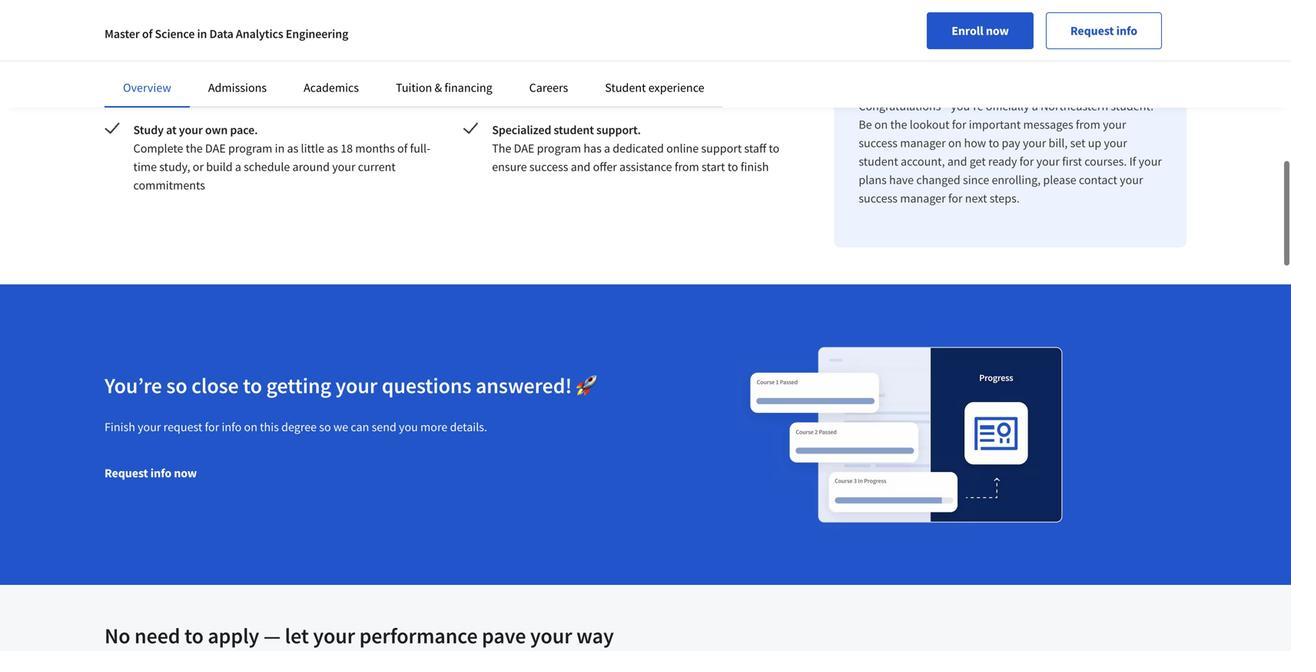 Task type: describe. For each thing, give the bounding box(es) containing it.
you're
[[105, 372, 162, 399]]

first
[[1063, 154, 1083, 169]]

a inside study at your own pace. complete the dae program in as little as 18 months of full- time study,  or build a schedule around your current commitments
[[235, 159, 241, 175]]

finish your request for info on this degree so we can send you more details.
[[105, 419, 488, 435]]

your down "if"
[[1121, 172, 1144, 188]]

and inside the congratulations—you're officially a northeastern student! be on the lookout for important messages from your success manager on how to pay your bill, set up your student account, and get ready for your first courses. if your plans have changed since enrolling, please contact your success manager for next steps.
[[948, 154, 968, 169]]

2 as from the left
[[327, 141, 338, 156]]

now inside request info now button
[[174, 466, 197, 481]]

online
[[667, 141, 699, 156]]

success for program
[[530, 159, 569, 175]]

tableau,
[[739, 48, 783, 64]]

officially
[[986, 98, 1030, 114]]

finish
[[105, 419, 135, 435]]

—
[[264, 622, 281, 649]]

sql
[[694, 48, 715, 64]]

success for be
[[859, 135, 898, 151]]

proficiency
[[518, 48, 575, 64]]

performance
[[360, 622, 478, 649]]

student experience link
[[605, 80, 705, 95]]

student
[[605, 80, 646, 95]]

for up enrolling,
[[1020, 154, 1035, 169]]

your left way
[[531, 622, 573, 649]]

and inside cutting-edge curriculum. dive into topics like big data, ai and machine learning to stay ahead in the ever-evolving data landscape
[[295, 48, 315, 64]]

next
[[966, 191, 988, 206]]

steps.
[[990, 191, 1020, 206]]

the inside study at your own pace. complete the dae program in as little as 18 months of full- time study,  or build a schedule around your current commitments
[[186, 141, 203, 156]]

you inside gain proficiency in tools like python, r, sql and tableau, giving you the professional edge  in the competitive world of analytics
[[526, 67, 545, 82]]

messages
[[1024, 117, 1074, 132]]

a inside specialized student support. the dae program has a dedicated online support staff to ensure success and offer assistance from start to finish
[[604, 141, 611, 156]]

staff
[[745, 141, 767, 156]]

time
[[133, 159, 157, 175]]

engineering
[[286, 26, 349, 42]]

admissions
[[208, 80, 267, 95]]

here!
[[1057, 25, 1083, 40]]

ai
[[282, 48, 292, 64]]

request for request info now
[[105, 466, 148, 481]]

evolving
[[248, 67, 292, 82]]

info for request info now
[[151, 466, 172, 481]]

around
[[293, 159, 330, 175]]

details.
[[450, 419, 488, 435]]

careers link
[[530, 80, 568, 95]]

link
[[990, 25, 1009, 40]]

request for request info
[[1071, 23, 1115, 38]]

dedicated
[[613, 141, 664, 156]]

up
[[1089, 135, 1102, 151]]

your right let
[[313, 622, 355, 649]]

in down the python,
[[660, 67, 670, 82]]

like inside gain proficiency in tools like python, r, sql and tableau, giving you the professional edge  in the competitive world of analytics
[[618, 48, 636, 64]]

edge inside gain proficiency in tools like python, r, sql and tableau, giving you the professional edge  in the competitive world of analytics
[[632, 67, 657, 82]]

1 horizontal spatial on
[[875, 117, 888, 132]]

own
[[205, 122, 228, 138]]

careers
[[530, 80, 568, 95]]

the
[[492, 141, 512, 156]]

in left tools
[[578, 48, 588, 64]]

overview
[[123, 80, 171, 95]]

complete
[[133, 141, 183, 156]]

your right "if"
[[1139, 154, 1163, 169]]

get
[[970, 154, 986, 169]]

🚀
[[576, 372, 598, 399]]

your down 'bill,'
[[1037, 154, 1060, 169]]

admissions link
[[208, 80, 267, 95]]

enroll
[[1024, 25, 1054, 40]]

for left the next
[[949, 191, 963, 206]]

gain proficiency in tools like python, r, sql and tableau, giving you the professional edge  in the competitive world of analytics
[[492, 48, 798, 101]]

ever-
[[223, 67, 248, 82]]

congratulations—you're officially a northeastern student! be on the lookout for important messages from your success manager on how to pay your bill, set up your student account, and get ready for your first courses. if your plans have changed since enrolling, please contact your success manager for next steps.
[[859, 98, 1163, 206]]

or
[[193, 159, 204, 175]]

way
[[577, 622, 614, 649]]

to inside the congratulations—you're officially a northeastern student! be on the lookout for important messages from your success manager on how to pay your bill, set up your student account, and get ready for your first courses. if your plans have changed since enrolling, please contact your success manager for next steps.
[[989, 135, 1000, 151]]

the inside cutting-edge curriculum. dive into topics like big data, ai and machine learning to stay ahead in the ever-evolving data landscape
[[203, 67, 220, 82]]

your up can
[[336, 372, 378, 399]]

now inside enroll now button
[[986, 23, 1010, 38]]

cutting-
[[133, 30, 176, 45]]

the down 'proficiency'
[[547, 67, 564, 82]]

2 vertical spatial success
[[859, 191, 898, 206]]

your down student!
[[1104, 117, 1127, 132]]

stay
[[133, 67, 154, 82]]

study,
[[159, 159, 190, 175]]

access your personalized link to enroll here! link
[[859, 25, 1083, 40]]

your down messages
[[1023, 135, 1047, 151]]

support.
[[597, 122, 641, 138]]

of inside study at your own pace. complete the dae program in as little as 18 months of full- time study,  or build a schedule around your current commitments
[[398, 141, 408, 156]]

program inside specialized student support. the dae program has a dedicated online support staff to ensure success and offer assistance from start to finish
[[537, 141, 581, 156]]

pace.
[[230, 122, 258, 138]]

access
[[859, 25, 893, 40]]

big
[[236, 48, 252, 64]]

changed
[[917, 172, 961, 188]]

assistance
[[620, 159, 673, 175]]

1 vertical spatial info
[[222, 419, 242, 435]]

your right 'at'
[[179, 122, 203, 138]]

embedded module image image
[[711, 321, 1103, 548]]

cutting-edge curriculum. dive into topics like big data, ai and machine learning to stay ahead in the ever-evolving data landscape
[[133, 30, 419, 82]]

0 horizontal spatial you
[[399, 419, 418, 435]]

into
[[158, 48, 179, 64]]

study at your own pace. complete the dae program in as little as 18 months of full- time study,  or build a schedule around your current commitments
[[133, 122, 431, 193]]

dae inside study at your own pace. complete the dae program in as little as 18 months of full- time study,  or build a schedule around your current commitments
[[205, 141, 226, 156]]

at
[[166, 122, 177, 138]]

personalized
[[921, 25, 987, 40]]

have
[[890, 172, 914, 188]]

program inside study at your own pace. complete the dae program in as little as 18 months of full- time study,  or build a schedule around your current commitments
[[228, 141, 273, 156]]

for up how at the top right of the page
[[953, 117, 967, 132]]

important
[[969, 117, 1021, 132]]

your right finish
[[138, 419, 161, 435]]

0 vertical spatial of
[[142, 26, 153, 42]]

ahead
[[157, 67, 189, 82]]

in left data
[[197, 26, 207, 42]]

to right link
[[1011, 25, 1022, 40]]



Task type: locate. For each thing, give the bounding box(es) containing it.
1 horizontal spatial like
[[618, 48, 636, 64]]

in inside cutting-edge curriculum. dive into topics like big data, ai and machine learning to stay ahead in the ever-evolving data landscape
[[191, 67, 201, 82]]

lookout
[[910, 117, 950, 132]]

giving
[[492, 67, 523, 82]]

academics link
[[304, 80, 359, 95]]

and inside specialized student support. the dae program has a dedicated online support staff to ensure success and offer assistance from start to finish
[[571, 159, 591, 175]]

1 horizontal spatial now
[[986, 23, 1010, 38]]

from down online
[[675, 159, 700, 175]]

2 horizontal spatial on
[[949, 135, 962, 151]]

you right send
[[399, 419, 418, 435]]

2 horizontal spatial a
[[1032, 98, 1039, 114]]

schedule
[[244, 159, 290, 175]]

1 like from the left
[[215, 48, 233, 64]]

like left big
[[215, 48, 233, 64]]

student inside specialized student support. the dae program has a dedicated online support staff to ensure success and offer assistance from start to finish
[[554, 122, 594, 138]]

specialized
[[492, 122, 552, 138]]

of right world
[[787, 67, 798, 82]]

the down topics
[[203, 67, 220, 82]]

overview link
[[123, 80, 171, 95]]

request right enroll
[[1071, 23, 1115, 38]]

account,
[[901, 154, 946, 169]]

1 vertical spatial success
[[530, 159, 569, 175]]

dae down own
[[205, 141, 226, 156]]

0 horizontal spatial now
[[174, 466, 197, 481]]

for right the request
[[205, 419, 219, 435]]

specialized student support. the dae program has a dedicated online support staff to ensure success and offer assistance from start to finish
[[492, 122, 780, 175]]

tuition & financing link
[[396, 80, 493, 95]]

2 vertical spatial on
[[244, 419, 258, 435]]

and right ai
[[295, 48, 315, 64]]

2 program from the left
[[537, 141, 581, 156]]

0 horizontal spatial as
[[287, 141, 299, 156]]

like
[[215, 48, 233, 64], [618, 48, 636, 64]]

info
[[1117, 23, 1138, 38], [222, 419, 242, 435], [151, 466, 172, 481]]

current
[[358, 159, 396, 175]]

your right up
[[1105, 135, 1128, 151]]

and inside gain proficiency in tools like python, r, sql and tableau, giving you the professional edge  in the competitive world of analytics
[[717, 48, 737, 64]]

contact
[[1080, 172, 1118, 188]]

like inside cutting-edge curriculum. dive into topics like big data, ai and machine learning to stay ahead in the ever-evolving data landscape
[[215, 48, 233, 64]]

info inside button
[[151, 466, 172, 481]]

from
[[1076, 117, 1101, 132], [675, 159, 700, 175]]

0 horizontal spatial of
[[142, 26, 153, 42]]

degree
[[282, 419, 317, 435]]

you down 'proficiency'
[[526, 67, 545, 82]]

since
[[964, 172, 990, 188]]

1 vertical spatial on
[[949, 135, 962, 151]]

bill,
[[1049, 135, 1068, 151]]

program left the has
[[537, 141, 581, 156]]

info inside button
[[1117, 23, 1138, 38]]

to right the learning
[[409, 48, 419, 64]]

1 horizontal spatial request
[[1071, 23, 1115, 38]]

pave
[[482, 622, 526, 649]]

offer
[[593, 159, 617, 175]]

0 vertical spatial a
[[1032, 98, 1039, 114]]

1 horizontal spatial you
[[526, 67, 545, 82]]

0 horizontal spatial from
[[675, 159, 700, 175]]

1 horizontal spatial dae
[[514, 141, 535, 156]]

little
[[301, 141, 325, 156]]

0 horizontal spatial request
[[105, 466, 148, 481]]

in up schedule
[[275, 141, 285, 156]]

0 vertical spatial on
[[875, 117, 888, 132]]

to right the staff
[[769, 141, 780, 156]]

success down plans
[[859, 191, 898, 206]]

a right build
[[235, 159, 241, 175]]

0 vertical spatial now
[[986, 23, 1010, 38]]

from up up
[[1076, 117, 1101, 132]]

2 vertical spatial of
[[398, 141, 408, 156]]

enrolling,
[[992, 172, 1041, 188]]

0 vertical spatial student
[[554, 122, 594, 138]]

and left get
[[948, 154, 968, 169]]

&
[[435, 80, 442, 95]]

1 manager from the top
[[901, 135, 946, 151]]

in down topics
[[191, 67, 201, 82]]

request info button
[[1046, 12, 1163, 49]]

to right "start"
[[728, 159, 739, 175]]

0 vertical spatial info
[[1117, 23, 1138, 38]]

experience
[[649, 80, 705, 95]]

of up the dive
[[142, 26, 153, 42]]

like right tools
[[618, 48, 636, 64]]

questions
[[382, 372, 472, 399]]

no
[[105, 622, 130, 649]]

1 vertical spatial student
[[859, 154, 899, 169]]

0 horizontal spatial so
[[166, 372, 187, 399]]

0 horizontal spatial like
[[215, 48, 233, 64]]

as left little
[[287, 141, 299, 156]]

1 vertical spatial request
[[105, 466, 148, 481]]

request inside request info button
[[1071, 23, 1115, 38]]

the down congratulations—you're
[[891, 117, 908, 132]]

0 vertical spatial so
[[166, 372, 187, 399]]

set
[[1071, 135, 1086, 151]]

r,
[[681, 48, 691, 64]]

the inside the congratulations—you're officially a northeastern student! be on the lookout for important messages from your success manager on how to pay your bill, set up your student account, and get ready for your first courses. if your plans have changed since enrolling, please contact your success manager for next steps.
[[891, 117, 908, 132]]

2 vertical spatial info
[[151, 466, 172, 481]]

a up messages
[[1032, 98, 1039, 114]]

1 vertical spatial now
[[174, 466, 197, 481]]

0 vertical spatial request
[[1071, 23, 1115, 38]]

a right the has
[[604, 141, 611, 156]]

info for request info
[[1117, 23, 1138, 38]]

on left how at the top right of the page
[[949, 135, 962, 151]]

to inside cutting-edge curriculum. dive into topics like big data, ai and machine learning to stay ahead in the ever-evolving data landscape
[[409, 48, 419, 64]]

1 vertical spatial a
[[604, 141, 611, 156]]

support
[[702, 141, 742, 156]]

student up the has
[[554, 122, 594, 138]]

data
[[210, 26, 234, 42]]

study
[[133, 122, 164, 138]]

data
[[294, 67, 317, 82]]

2 manager from the top
[[901, 191, 946, 206]]

competitive
[[692, 67, 753, 82]]

1 vertical spatial so
[[319, 419, 331, 435]]

0 vertical spatial edge
[[176, 30, 201, 45]]

request info
[[1071, 23, 1138, 38]]

0 horizontal spatial edge
[[176, 30, 201, 45]]

to right need on the left
[[185, 622, 204, 649]]

request
[[1071, 23, 1115, 38], [105, 466, 148, 481]]

please
[[1044, 172, 1077, 188]]

finish
[[741, 159, 769, 175]]

tuition & financing
[[396, 80, 493, 95]]

request info now button
[[92, 455, 209, 492]]

apply
[[208, 622, 259, 649]]

success
[[859, 135, 898, 151], [530, 159, 569, 175], [859, 191, 898, 206]]

2 dae from the left
[[514, 141, 535, 156]]

topics
[[181, 48, 212, 64]]

learning
[[364, 48, 406, 64]]

build
[[206, 159, 233, 175]]

2 vertical spatial a
[[235, 159, 241, 175]]

answered!
[[476, 372, 572, 399]]

info down the request
[[151, 466, 172, 481]]

1 vertical spatial manager
[[901, 191, 946, 206]]

financing
[[445, 80, 493, 95]]

info left this
[[222, 419, 242, 435]]

dae down specialized
[[514, 141, 535, 156]]

edge up topics
[[176, 30, 201, 45]]

1 horizontal spatial from
[[1076, 117, 1101, 132]]

tools
[[590, 48, 616, 64]]

for
[[953, 117, 967, 132], [1020, 154, 1035, 169], [949, 191, 963, 206], [205, 419, 219, 435]]

so
[[166, 372, 187, 399], [319, 419, 331, 435]]

2 horizontal spatial info
[[1117, 23, 1138, 38]]

1 horizontal spatial as
[[327, 141, 338, 156]]

on left this
[[244, 419, 258, 435]]

0 vertical spatial from
[[1076, 117, 1101, 132]]

from inside specialized student support. the dae program has a dedicated online support staff to ensure success and offer assistance from start to finish
[[675, 159, 700, 175]]

on
[[875, 117, 888, 132], [949, 135, 962, 151], [244, 419, 258, 435]]

18
[[341, 141, 353, 156]]

enroll now
[[952, 23, 1010, 38]]

program down pace.
[[228, 141, 273, 156]]

1 vertical spatial edge
[[632, 67, 657, 82]]

manager down changed
[[901, 191, 946, 206]]

commitments
[[133, 178, 205, 193]]

the up or
[[186, 141, 203, 156]]

request inside request info now button
[[105, 466, 148, 481]]

how
[[965, 135, 987, 151]]

1 vertical spatial from
[[675, 159, 700, 175]]

success inside specialized student support. the dae program has a dedicated online support staff to ensure success and offer assistance from start to finish
[[530, 159, 569, 175]]

analytics
[[236, 26, 283, 42]]

congratulations—you're
[[859, 98, 984, 114]]

in inside study at your own pace. complete the dae program in as little as 18 months of full- time study,  or build a schedule around your current commitments
[[275, 141, 285, 156]]

dae
[[205, 141, 226, 156], [514, 141, 535, 156]]

2 horizontal spatial of
[[787, 67, 798, 82]]

0 vertical spatial success
[[859, 135, 898, 151]]

ensure
[[492, 159, 527, 175]]

1 horizontal spatial of
[[398, 141, 408, 156]]

master
[[105, 26, 140, 42]]

can
[[351, 419, 369, 435]]

on right be
[[875, 117, 888, 132]]

dae inside specialized student support. the dae program has a dedicated online support staff to ensure success and offer assistance from start to finish
[[514, 141, 535, 156]]

science
[[155, 26, 195, 42]]

so left "close"
[[166, 372, 187, 399]]

northeastern
[[1041, 98, 1109, 114]]

and down the has
[[571, 159, 591, 175]]

1 horizontal spatial program
[[537, 141, 581, 156]]

1 horizontal spatial edge
[[632, 67, 657, 82]]

no need to apply — let your performance pave your way
[[105, 622, 614, 649]]

professional
[[567, 67, 630, 82]]

0 horizontal spatial dae
[[205, 141, 226, 156]]

curriculum.
[[203, 30, 264, 45]]

be
[[859, 117, 873, 132]]

the down r,
[[672, 67, 689, 82]]

python,
[[639, 48, 679, 64]]

and up "competitive"
[[717, 48, 737, 64]]

0 vertical spatial manager
[[901, 135, 946, 151]]

student inside the congratulations—you're officially a northeastern student! be on the lookout for important messages from your success manager on how to pay your bill, set up your student account, and get ready for your first courses. if your plans have changed since enrolling, please contact your success manager for next steps.
[[859, 154, 899, 169]]

getting
[[266, 372, 331, 399]]

info right "here!"
[[1117, 23, 1138, 38]]

request down finish
[[105, 466, 148, 481]]

dive
[[133, 48, 156, 64]]

1 program from the left
[[228, 141, 273, 156]]

tuition
[[396, 80, 432, 95]]

to left pay
[[989, 135, 1000, 151]]

0 vertical spatial you
[[526, 67, 545, 82]]

1 horizontal spatial so
[[319, 419, 331, 435]]

1 horizontal spatial student
[[859, 154, 899, 169]]

1 vertical spatial of
[[787, 67, 798, 82]]

from inside the congratulations—you're officially a northeastern student! be on the lookout for important messages from your success manager on how to pay your bill, set up your student account, and get ready for your first courses. if your plans have changed since enrolling, please contact your success manager for next steps.
[[1076, 117, 1101, 132]]

a inside the congratulations—you're officially a northeastern student! be on the lookout for important messages from your success manager on how to pay your bill, set up your student account, and get ready for your first courses. if your plans have changed since enrolling, please contact your success manager for next steps.
[[1032, 98, 1039, 114]]

edge inside cutting-edge curriculum. dive into topics like big data, ai and machine learning to stay ahead in the ever-evolving data landscape
[[176, 30, 201, 45]]

student!
[[1111, 98, 1155, 114]]

to right "close"
[[243, 372, 262, 399]]

enroll
[[952, 23, 984, 38]]

1 vertical spatial you
[[399, 419, 418, 435]]

of left full-
[[398, 141, 408, 156]]

0 horizontal spatial on
[[244, 419, 258, 435]]

enroll now button
[[928, 12, 1034, 49]]

so left we
[[319, 419, 331, 435]]

0 horizontal spatial student
[[554, 122, 594, 138]]

your down 18
[[332, 159, 356, 175]]

machine
[[317, 48, 362, 64]]

if
[[1130, 154, 1137, 169]]

as left 18
[[327, 141, 338, 156]]

2 like from the left
[[618, 48, 636, 64]]

student up plans
[[859, 154, 899, 169]]

success down be
[[859, 135, 898, 151]]

manager up account,
[[901, 135, 946, 151]]

edge down the python,
[[632, 67, 657, 82]]

a
[[1032, 98, 1039, 114], [604, 141, 611, 156], [235, 159, 241, 175]]

request
[[164, 419, 202, 435]]

0 horizontal spatial a
[[235, 159, 241, 175]]

you're so close to getting your questions answered! 🚀
[[105, 372, 598, 399]]

of inside gain proficiency in tools like python, r, sql and tableau, giving you the professional edge  in the competitive world of analytics
[[787, 67, 798, 82]]

0 horizontal spatial program
[[228, 141, 273, 156]]

1 as from the left
[[287, 141, 299, 156]]

courses.
[[1085, 154, 1128, 169]]

1 horizontal spatial info
[[222, 419, 242, 435]]

0 horizontal spatial info
[[151, 466, 172, 481]]

your right the access
[[895, 25, 919, 40]]

1 dae from the left
[[205, 141, 226, 156]]

as
[[287, 141, 299, 156], [327, 141, 338, 156]]

success right ensure
[[530, 159, 569, 175]]

1 horizontal spatial a
[[604, 141, 611, 156]]



Task type: vqa. For each thing, say whether or not it's contained in the screenshot.
the rightmost DAE
yes



